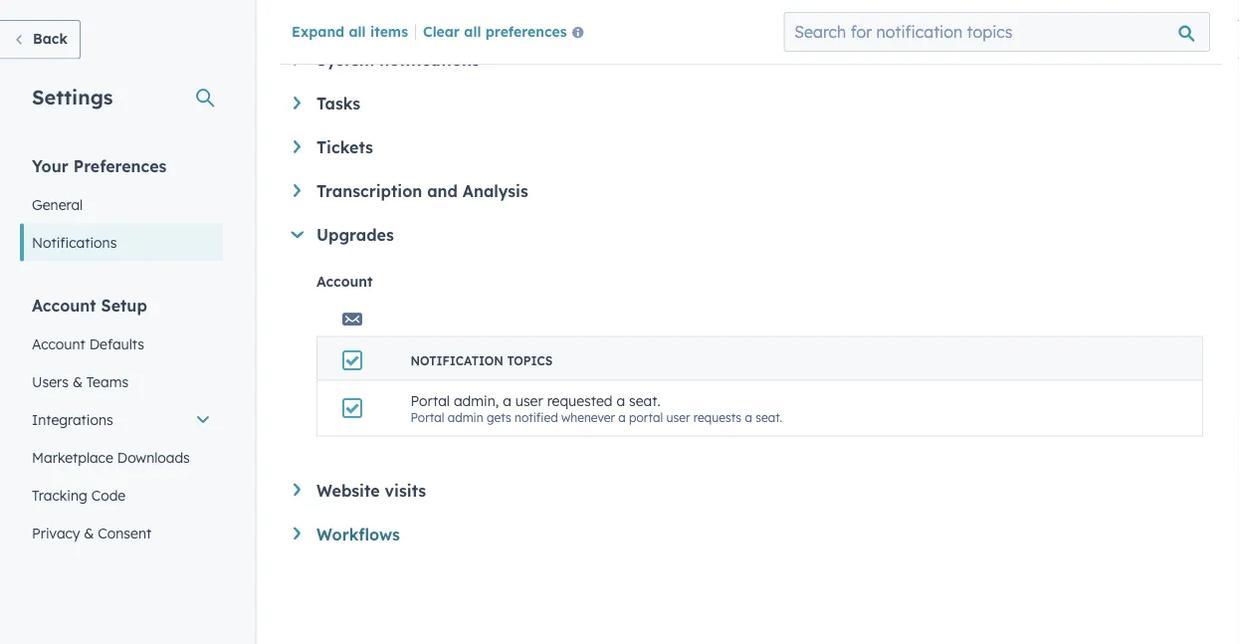 Task type: describe. For each thing, give the bounding box(es) containing it.
admin
[[448, 410, 483, 425]]

2 portal from the top
[[411, 410, 444, 425]]

your
[[32, 156, 68, 176]]

analysis
[[463, 182, 528, 202]]

notification topics
[[411, 353, 553, 368]]

& for privacy
[[84, 524, 94, 542]]

code
[[91, 486, 126, 504]]

marketplace downloads link
[[20, 439, 223, 476]]

back
[[33, 30, 68, 47]]

notified
[[515, 410, 558, 425]]

expand
[[292, 22, 345, 40]]

account defaults link
[[20, 325, 223, 363]]

caret image for workflows
[[294, 528, 301, 540]]

topics
[[507, 353, 553, 368]]

portal
[[629, 410, 663, 425]]

tickets
[[317, 138, 373, 158]]

caret image for system notifications
[[294, 53, 301, 66]]

admin,
[[454, 392, 499, 410]]

all for expand
[[349, 22, 366, 40]]

expand all items
[[292, 22, 408, 40]]

account for account setup
[[32, 295, 96, 315]]

1 horizontal spatial user
[[666, 410, 690, 425]]

tracking code
[[32, 486, 126, 504]]

1 horizontal spatial seat.
[[756, 410, 783, 425]]

caret image for tasks
[[294, 97, 301, 110]]

0 horizontal spatial user
[[515, 392, 543, 410]]

account setup
[[32, 295, 147, 315]]

marketplace
[[32, 448, 113, 466]]

all for clear
[[464, 22, 481, 40]]

workflows button
[[294, 525, 1204, 545]]

back link
[[0, 20, 81, 59]]

requests
[[694, 410, 742, 425]]

gets
[[487, 410, 511, 425]]

tickets button
[[294, 138, 1204, 158]]

caret image for website visits
[[294, 484, 301, 497]]

users & teams link
[[20, 363, 223, 401]]

0 horizontal spatial seat.
[[629, 392, 661, 410]]

your preferences
[[32, 156, 167, 176]]

preferences
[[486, 22, 567, 40]]

account for account
[[317, 273, 373, 291]]

notifications
[[32, 233, 117, 251]]

workflows
[[317, 525, 400, 545]]

items
[[370, 22, 408, 40]]

teams
[[86, 373, 129, 390]]

clear
[[423, 22, 460, 40]]

whenever
[[561, 410, 615, 425]]

privacy
[[32, 524, 80, 542]]

& for users
[[73, 373, 83, 390]]



Task type: vqa. For each thing, say whether or not it's contained in the screenshot.
"Marketplace Downloads" link
yes



Task type: locate. For each thing, give the bounding box(es) containing it.
account up account defaults
[[32, 295, 96, 315]]

privacy & consent
[[32, 524, 151, 542]]

caret image inside system notifications dropdown button
[[294, 53, 301, 66]]

5 caret image from the top
[[294, 528, 301, 540]]

& inside 'link'
[[84, 524, 94, 542]]

all
[[349, 22, 366, 40], [464, 22, 481, 40]]

transcription and analysis
[[317, 182, 528, 202]]

privacy & consent link
[[20, 514, 223, 552]]

tasks
[[317, 94, 361, 114]]

caret image inside website visits 'dropdown button'
[[294, 484, 301, 497]]

seat. right the 'requests'
[[756, 410, 783, 425]]

0 horizontal spatial &
[[73, 373, 83, 390]]

seat. right whenever
[[629, 392, 661, 410]]

portal left admin
[[411, 410, 444, 425]]

expand all items button
[[292, 22, 408, 40]]

system notifications button
[[294, 50, 1204, 70]]

caret image left tickets
[[294, 141, 301, 154]]

1 all from the left
[[349, 22, 366, 40]]

seat.
[[629, 392, 661, 410], [756, 410, 783, 425]]

settings
[[32, 84, 113, 109]]

notifications
[[379, 50, 480, 70]]

account inside account defaults link
[[32, 335, 85, 352]]

tasks button
[[294, 94, 1204, 114]]

tracking code link
[[20, 476, 223, 514]]

marketplace downloads
[[32, 448, 190, 466]]

1 caret image from the top
[[294, 53, 301, 66]]

website
[[317, 481, 380, 501]]

0 vertical spatial account
[[317, 273, 373, 291]]

account setup element
[[20, 294, 223, 590]]

portal admin, a user requested a seat. portal admin gets notified whenever a portal user requests a seat.
[[411, 392, 783, 425]]

system notifications
[[317, 50, 480, 70]]

caret image inside workflows dropdown button
[[294, 528, 301, 540]]

account up users
[[32, 335, 85, 352]]

integrations
[[32, 411, 113, 428]]

caret image left workflows
[[294, 528, 301, 540]]

notification
[[411, 353, 504, 368]]

integrations button
[[20, 401, 223, 439]]

caret image down expand
[[294, 53, 301, 66]]

upgrades button
[[291, 225, 1204, 245]]

transcription and analysis button
[[294, 182, 1204, 202]]

caret image inside upgrades dropdown button
[[291, 232, 304, 239]]

user right portal
[[666, 410, 690, 425]]

3 caret image from the top
[[294, 141, 301, 154]]

website visits
[[317, 481, 426, 501]]

your preferences element
[[20, 155, 223, 261]]

clear all preferences button
[[423, 21, 592, 45]]

clear all preferences
[[423, 22, 567, 40]]

setup
[[101, 295, 147, 315]]

requested
[[547, 392, 613, 410]]

system
[[317, 50, 375, 70]]

caret image inside tickets dropdown button
[[294, 141, 301, 154]]

account down upgrades
[[317, 273, 373, 291]]

0 vertical spatial &
[[73, 373, 83, 390]]

4 caret image from the top
[[294, 484, 301, 497]]

portal
[[411, 392, 450, 410], [411, 410, 444, 425]]

caret image inside transcription and analysis dropdown button
[[294, 185, 301, 197]]

downloads
[[117, 448, 190, 466]]

account for account defaults
[[32, 335, 85, 352]]

notifications link
[[20, 223, 223, 261]]

caret image for tickets
[[294, 141, 301, 154]]

users & teams
[[32, 373, 129, 390]]

caret image
[[294, 185, 301, 197], [291, 232, 304, 239]]

2 caret image from the top
[[294, 97, 301, 110]]

users
[[32, 373, 69, 390]]

caret image for upgrades
[[291, 232, 304, 239]]

1 vertical spatial caret image
[[291, 232, 304, 239]]

1 vertical spatial account
[[32, 295, 96, 315]]

caret image left tasks
[[294, 97, 301, 110]]

2 vertical spatial account
[[32, 335, 85, 352]]

Search for notification topics search field
[[784, 12, 1211, 52]]

a
[[503, 392, 512, 410], [617, 392, 625, 410], [618, 410, 626, 425], [745, 410, 752, 425]]

0 horizontal spatial all
[[349, 22, 366, 40]]

& right users
[[73, 373, 83, 390]]

2 all from the left
[[464, 22, 481, 40]]

transcription
[[317, 182, 422, 202]]

caret image inside tasks dropdown button
[[294, 97, 301, 110]]

caret image
[[294, 53, 301, 66], [294, 97, 301, 110], [294, 141, 301, 154], [294, 484, 301, 497], [294, 528, 301, 540]]

0 vertical spatial caret image
[[294, 185, 301, 197]]

visits
[[385, 481, 426, 501]]

all inside button
[[464, 22, 481, 40]]

1 vertical spatial &
[[84, 524, 94, 542]]

caret image for transcription and analysis
[[294, 185, 301, 197]]

caret image left transcription
[[294, 185, 301, 197]]

1 horizontal spatial all
[[464, 22, 481, 40]]

account
[[317, 273, 373, 291], [32, 295, 96, 315], [32, 335, 85, 352]]

1 portal from the top
[[411, 392, 450, 410]]

all up system
[[349, 22, 366, 40]]

&
[[73, 373, 83, 390], [84, 524, 94, 542]]

& right privacy
[[84, 524, 94, 542]]

consent
[[98, 524, 151, 542]]

and
[[427, 182, 458, 202]]

1 horizontal spatial &
[[84, 524, 94, 542]]

portal left admin, on the bottom of page
[[411, 392, 450, 410]]

caret image left website on the left
[[294, 484, 301, 497]]

user
[[515, 392, 543, 410], [666, 410, 690, 425]]

all right the clear
[[464, 22, 481, 40]]

upgrades
[[317, 225, 394, 245]]

defaults
[[89, 335, 144, 352]]

general
[[32, 196, 83, 213]]

account defaults
[[32, 335, 144, 352]]

website visits button
[[294, 481, 1204, 501]]

user right gets
[[515, 392, 543, 410]]

preferences
[[73, 156, 167, 176]]

general link
[[20, 186, 223, 223]]

caret image left upgrades
[[291, 232, 304, 239]]

tracking
[[32, 486, 87, 504]]



